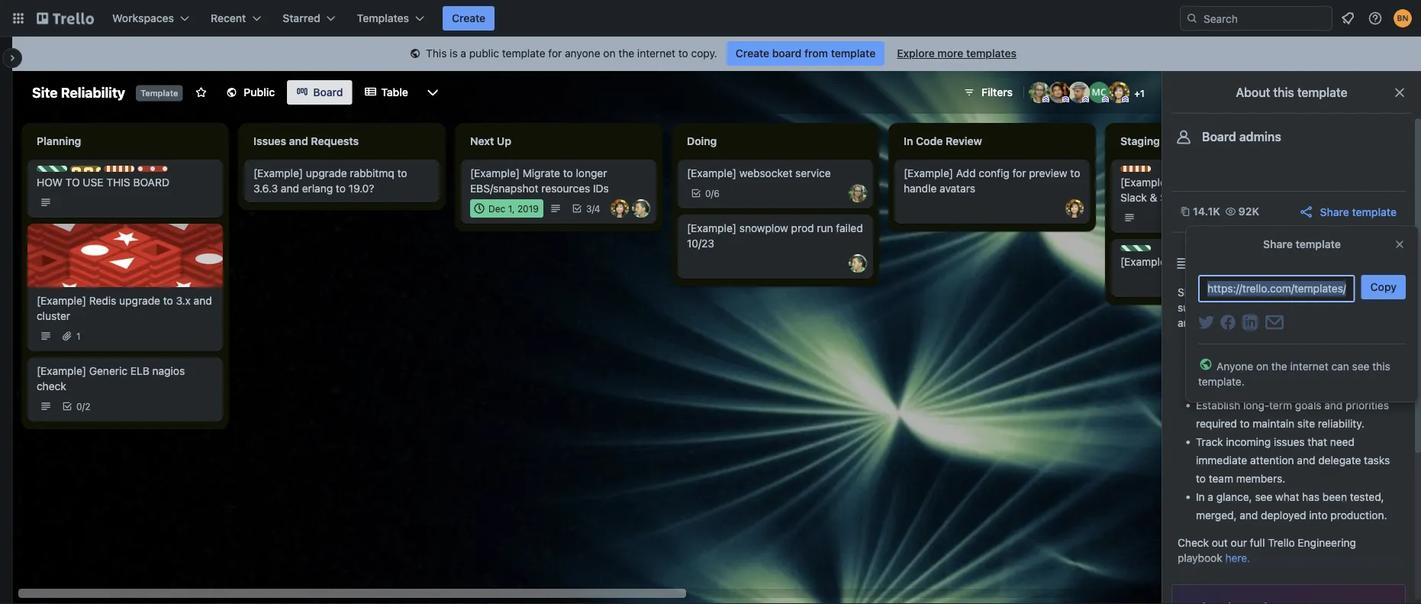 Task type: describe. For each thing, give the bounding box(es) containing it.
board link
[[287, 80, 352, 105]]

0 horizontal spatial for
[[549, 47, 562, 60]]

for inside [example] add config for preview to handle avatars
[[1013, 167, 1027, 179]]

related
[[1348, 344, 1383, 357]]

[example] consul dns
[[1121, 255, 1233, 268]]

to inside [example] migrate to longer ebs/snapshot resources ids
[[563, 167, 573, 179]]

trello
[[1269, 536, 1296, 549]]

1 vertical spatial 1
[[76, 331, 81, 341]]

site for site reliability
[[32, 84, 58, 100]]

to left team
[[1197, 472, 1207, 485]]

and inside the issues and requests text box
[[289, 135, 308, 147]]

template
[[141, 88, 178, 98]]

samantha pivlot (samanthapivlot) image
[[1109, 82, 1130, 103]]

tom mikelbach (tommikelbach) image
[[632, 199, 651, 218]]

site reliability is key to your company's success and ultimately will keep your users around. use this template to...
[[1178, 286, 1391, 329]]

from
[[805, 47, 829, 60]]

tasks
[[1365, 454, 1391, 467]]

admins
[[1240, 129, 1282, 144]]

and up reliability.
[[1325, 399, 1344, 412]]

share inside share template button
[[1321, 205, 1350, 218]]

public button
[[216, 80, 284, 105]]

about
[[1237, 85, 1271, 100]]

and inside site reliability is key to your company's success and ultimately will keep your users around. use this template to...
[[1221, 301, 1240, 314]]

this member is an admin of this workspace. image for andre gorte (andregorte) image
[[1063, 96, 1070, 103]]

tom mikelbach (tommikelbach) image
[[849, 254, 868, 273]]

bump
[[1174, 176, 1202, 189]]

&
[[1151, 191, 1158, 204]]

[example] for [example] websocket service
[[687, 167, 737, 179]]

1 vertical spatial your
[[1339, 301, 1361, 314]]

Next Up text field
[[461, 129, 657, 154]]

[example] for [example] bump node version for slack & services to new lts 6.9.1
[[1121, 176, 1171, 189]]

1 horizontal spatial color: green, title: "verified in staging" element
[[1121, 245, 1152, 251]]

immediate
[[1197, 454, 1248, 467]]

3.x
[[176, 294, 191, 307]]

+
[[1135, 88, 1141, 99]]

rabbitmq
[[350, 167, 395, 179]]

ids
[[593, 182, 609, 195]]

share on facebook image
[[1220, 315, 1236, 330]]

board
[[773, 47, 802, 60]]

snowplow
[[740, 222, 789, 234]]

back to home image
[[37, 6, 94, 31]]

new
[[1219, 191, 1239, 204]]

improvements,
[[1197, 362, 1270, 375]]

[example] for [example] add config for preview to handle avatars
[[904, 167, 954, 179]]

close popover image
[[1394, 238, 1407, 250]]

ebs/snapshot
[[470, 182, 539, 195]]

0 horizontal spatial is
[[450, 47, 458, 60]]

0 horizontal spatial internet
[[638, 47, 676, 60]]

primary element
[[0, 0, 1422, 37]]

to inside [example] redis upgrade to 3.x and cluster
[[163, 294, 173, 307]]

6
[[714, 188, 720, 199]]

out
[[1213, 536, 1229, 549]]

public
[[470, 47, 499, 60]]

template.
[[1199, 375, 1245, 388]]

production.
[[1331, 509, 1388, 522]]

filters button
[[959, 80, 1018, 105]]

[example] for [example] snowplow prod run failed 10/23
[[687, 222, 737, 234]]

color: yellow, title: "ready to merge" element
[[70, 166, 101, 172]]

to left the copy.
[[679, 47, 689, 60]]

0 notifications image
[[1340, 9, 1358, 27]]

1 vertical spatial share template
[[1264, 238, 1342, 250]]

see inside manage and maintain systems related improvements, architecture, and development. establish long-term goals and priorities required to maintain site reliability. track incoming issues that need immediate attention and delegate tasks to team members. in a glance, see what has been tested, merged, and deployed into production.
[[1256, 491, 1273, 503]]

that
[[1308, 436, 1328, 448]]

this inside site reliability is key to your company's success and ultimately will keep your users around. use this template to...
[[1241, 317, 1259, 329]]

run
[[817, 222, 834, 234]]

unshippable!
[[153, 166, 211, 177]]

table link
[[355, 80, 418, 105]]

node
[[1205, 176, 1230, 189]]

issues and requests
[[254, 135, 359, 147]]

up
[[497, 135, 512, 147]]

users
[[1364, 301, 1391, 314]]

[example] add config for preview to handle avatars link
[[904, 166, 1081, 196]]

and down "glance," at the bottom right of page
[[1240, 509, 1259, 522]]

glance,
[[1217, 491, 1253, 503]]

0 for 0 / 6
[[706, 188, 711, 199]]

around.
[[1178, 317, 1216, 329]]

[example] add config for preview to handle avatars
[[904, 167, 1081, 195]]

share on linkedin image
[[1243, 315, 1259, 330]]

description
[[1203, 256, 1269, 271]]

erlang
[[302, 182, 333, 195]]

on inside anyone on the internet can see this template.
[[1257, 360, 1269, 373]]

92k
[[1239, 205, 1260, 218]]

issues
[[254, 135, 286, 147]]

sm image
[[408, 47, 423, 62]]

company's
[[1316, 286, 1369, 299]]

1 vertical spatial share
[[1264, 238, 1294, 250]]

in inside text box
[[904, 135, 914, 147]]

check
[[1178, 536, 1210, 549]]

template down share template button
[[1296, 238, 1342, 250]]

success
[[1178, 301, 1219, 314]]

manage and maintain systems related improvements, architecture, and development. establish long-term goals and priorities required to maintain site reliability. track incoming issues that need immediate attention and delegate tasks to team members. in a glance, see what has been tested, merged, and deployed into production.
[[1197, 344, 1391, 522]]

to inside [example] bump node version for slack & services to new lts 6.9.1
[[1206, 191, 1216, 204]]

this member is an admin of this workspace. image for chris temperson (christemperson) image
[[1083, 96, 1090, 103]]

to...
[[1308, 317, 1327, 329]]

amy freiderson (amyfreiderson) image
[[849, 184, 868, 202]]

ben nelson (bennelson96) image
[[1394, 9, 1413, 27]]

here.
[[1226, 552, 1251, 564]]

to inside [example] add config for preview to handle avatars
[[1071, 167, 1081, 179]]

explore more templates
[[898, 47, 1017, 60]]

long-
[[1244, 399, 1270, 412]]

deployed
[[1262, 509, 1307, 522]]

share template inside button
[[1321, 205, 1398, 218]]

full
[[1251, 536, 1266, 549]]

elb
[[130, 365, 150, 377]]

[example] generic elb nagios check link
[[37, 364, 214, 394]]

check out our full trello engineering playbook
[[1178, 536, 1357, 564]]

to up incoming
[[1241, 417, 1251, 430]]

color: red, title: "unshippable!" element
[[137, 166, 211, 177]]

what
[[1276, 491, 1300, 503]]

systems
[[1305, 344, 1346, 357]]

email image
[[1266, 315, 1285, 330]]

explore more templates link
[[888, 41, 1026, 66]]

recent
[[211, 12, 246, 24]]

code
[[916, 135, 943, 147]]

[example] upgrade rabbitmq to 3.6.3 and erlang to 19.0? link
[[254, 166, 431, 196]]

template inside site reliability is key to your company's success and ultimately will keep your users around. use this template to...
[[1262, 317, 1305, 329]]

1 vertical spatial maintain
[[1253, 417, 1295, 430]]

next
[[470, 135, 494, 147]]

to inside site reliability is key to your company's success and ultimately will keep your users around. use this template to...
[[1278, 286, 1288, 299]]

keep
[[1312, 301, 1336, 314]]

this member is an admin of this workspace. image for samantha pivlot (samanthapivlot) icon
[[1123, 96, 1129, 103]]

redis
[[89, 294, 116, 307]]

nagios
[[152, 365, 185, 377]]

the inside anyone on the internet can see this template.
[[1272, 360, 1288, 373]]

anyone
[[1217, 360, 1254, 373]]

will
[[1294, 301, 1309, 314]]

is inside site reliability is key to your company's success and ultimately will keep your users around. use this template to...
[[1247, 286, 1255, 299]]

[example] snowplow prod run failed 10/23
[[687, 222, 863, 250]]

incoming
[[1227, 436, 1272, 448]]

[example] for [example] consul dns
[[1121, 255, 1171, 268]]

0 vertical spatial maintain
[[1260, 344, 1302, 357]]

create for create
[[452, 12, 486, 24]]

to right the rabbitmq on the top left of the page
[[398, 167, 407, 179]]

andre gorte (andregorte) image
[[1049, 82, 1071, 103]]

resources
[[542, 182, 591, 195]]

0 horizontal spatial a
[[461, 47, 467, 60]]

[example] bump node version for slack & services to new lts 6.9.1 link
[[1121, 175, 1298, 205]]

[example] redis upgrade to 3.x and cluster
[[37, 294, 212, 322]]

site reliability
[[32, 84, 125, 100]]

board
[[133, 176, 170, 189]]

create button
[[443, 6, 495, 31]]

template inside share template button
[[1353, 205, 1398, 218]]

board for board
[[313, 86, 343, 99]]

playbook
[[1178, 552, 1223, 564]]

manage
[[1197, 344, 1236, 357]]

migrate
[[523, 167, 561, 179]]

Board name text field
[[24, 80, 133, 105]]



Task type: locate. For each thing, give the bounding box(es) containing it.
this is a public template for anyone on the internet to copy.
[[426, 47, 718, 60]]

doing
[[687, 135, 717, 147]]

your down company's
[[1339, 301, 1361, 314]]

0 horizontal spatial color: green, title: "verified in staging" element
[[37, 166, 67, 172]]

upgrade inside [example] redis upgrade to 3.x and cluster
[[119, 294, 160, 307]]

team
[[1209, 472, 1234, 485]]

review
[[946, 135, 983, 147]]

Staging text field
[[1112, 129, 1307, 154]]

on
[[604, 47, 616, 60], [1257, 360, 1269, 373]]

1 horizontal spatial this
[[1274, 85, 1295, 100]]

template right the about
[[1298, 85, 1348, 100]]

1 vertical spatial in
[[1197, 491, 1206, 503]]

Doing text field
[[678, 129, 874, 154]]

merged,
[[1197, 509, 1238, 522]]

1 horizontal spatial this member is an admin of this workspace. image
[[1063, 96, 1070, 103]]

0 horizontal spatial share
[[1264, 238, 1294, 250]]

site inside site reliability is key to your company's success and ultimately will keep your users around. use this template to...
[[1178, 286, 1197, 299]]

0 vertical spatial color: green, title: "verified in staging" element
[[37, 166, 67, 172]]

create inside button
[[452, 12, 486, 24]]

create up public
[[452, 12, 486, 24]]

tested,
[[1351, 491, 1385, 503]]

this member is an admin of this workspace. image left +
[[1123, 96, 1129, 103]]

this member is an admin of this workspace. image right chris temperson (christemperson) image
[[1103, 96, 1110, 103]]

/ down the '[example] websocket service'
[[711, 188, 714, 199]]

/ down [example] generic elb nagios check
[[82, 401, 85, 412]]

0 horizontal spatial this
[[1241, 317, 1259, 329]]

0 / 2
[[76, 401, 90, 412]]

In Code Review text field
[[895, 129, 1091, 154]]

0 vertical spatial 0
[[706, 188, 711, 199]]

[example] up &
[[1121, 176, 1171, 189]]

1 horizontal spatial this member is an admin of this workspace. image
[[1123, 96, 1129, 103]]

0 vertical spatial upgrade
[[306, 167, 347, 179]]

0 vertical spatial in
[[904, 135, 914, 147]]

this member is an admin of this workspace. image right andre gorte (andregorte) image
[[1083, 96, 1090, 103]]

check
[[37, 380, 66, 393]]

this member is an admin of this workspace. image right amy freiderson (amyfreiderson) icon
[[1063, 96, 1070, 103]]

0 vertical spatial create
[[452, 12, 486, 24]]

/ for 6
[[711, 188, 714, 199]]

samantha pivlot (samanthapivlot) image left tom mikelbach (tommikelbach) image at the left of the page
[[611, 199, 629, 218]]

how
[[37, 176, 63, 189]]

[example] inside [example] migrate to longer ebs/snapshot resources ids
[[470, 167, 520, 179]]

0 vertical spatial board
[[313, 86, 343, 99]]

internet inside anyone on the internet can see this template.
[[1291, 360, 1329, 373]]

[example] inside [example] add config for preview to handle avatars
[[904, 167, 954, 179]]

create board from template
[[736, 47, 876, 60]]

establish
[[1197, 399, 1241, 412]]

[example] snowplow prod run failed 10/23 link
[[687, 221, 864, 251]]

1 vertical spatial /
[[592, 203, 595, 214]]

slack
[[1121, 191, 1148, 204]]

[example] websocket service
[[687, 167, 831, 179]]

board admins
[[1203, 129, 1282, 144]]

2 vertical spatial /
[[82, 401, 85, 412]]

cluster
[[37, 310, 70, 322]]

Search field
[[1199, 7, 1333, 30]]

this member is an admin of this workspace. image
[[1043, 96, 1050, 103], [1063, 96, 1070, 103], [1103, 96, 1110, 103]]

2 horizontal spatial for
[[1271, 176, 1285, 189]]

[example] left consul at the right of page
[[1121, 255, 1171, 268]]

1 vertical spatial color: green, title: "verified in staging" element
[[1121, 245, 1152, 251]]

copy.
[[692, 47, 718, 60]]

1 horizontal spatial for
[[1013, 167, 1027, 179]]

1 horizontal spatial color: orange, title: "manual deploy steps" element
[[1121, 166, 1152, 172]]

this
[[106, 176, 130, 189]]

0 horizontal spatial see
[[1256, 491, 1273, 503]]

0 vertical spatial internet
[[638, 47, 676, 60]]

starred button
[[274, 6, 345, 31]]

[example] for [example] redis upgrade to 3.x and cluster
[[37, 294, 86, 307]]

0 horizontal spatial the
[[619, 47, 635, 60]]

upgrade right redis
[[119, 294, 160, 307]]

and inside [example] redis upgrade to 3.x and cluster
[[194, 294, 212, 307]]

19.0?
[[349, 182, 374, 195]]

0 vertical spatial share
[[1321, 205, 1350, 218]]

[example] generic elb nagios check
[[37, 365, 185, 393]]

how to use this board
[[37, 176, 170, 189]]

consul
[[1174, 255, 1208, 268]]

for up 6.9.1
[[1271, 176, 1285, 189]]

0 vertical spatial /
[[711, 188, 714, 199]]

1 horizontal spatial see
[[1353, 360, 1370, 373]]

template inside create board from template link
[[831, 47, 876, 60]]

1 horizontal spatial samantha pivlot (samanthapivlot) image
[[1066, 199, 1084, 218]]

for
[[549, 47, 562, 60], [1013, 167, 1027, 179], [1271, 176, 1285, 189]]

share template up close popover icon
[[1321, 205, 1398, 218]]

samantha pivlot (samanthapivlot) image
[[611, 199, 629, 218], [1066, 199, 1084, 218]]

[example] up check at the bottom of the page
[[37, 365, 86, 377]]

this member is an admin of this workspace. image for amy freiderson (amyfreiderson) icon
[[1043, 96, 1050, 103]]

avatars
[[940, 182, 976, 195]]

0 horizontal spatial 0
[[76, 401, 82, 412]]

14.1k
[[1194, 205, 1221, 218]]

maintain down the term
[[1253, 417, 1295, 430]]

longer
[[576, 167, 607, 179]]

create board from template link
[[727, 41, 885, 66]]

0 for 0 / 2
[[76, 401, 82, 412]]

templates
[[967, 47, 1017, 60]]

0 vertical spatial the
[[619, 47, 635, 60]]

0 vertical spatial site
[[32, 84, 58, 100]]

create left board
[[736, 47, 770, 60]]

/ for 2
[[82, 401, 85, 412]]

site inside "board name" text field
[[32, 84, 58, 100]]

0 vertical spatial share template
[[1321, 205, 1398, 218]]

for inside [example] bump node version for slack & services to new lts 6.9.1
[[1271, 176, 1285, 189]]

for left anyone
[[549, 47, 562, 60]]

1 horizontal spatial on
[[1257, 360, 1269, 373]]

[example] for [example] upgrade rabbitmq to 3.6.3 and erlang to 19.0?
[[254, 167, 303, 179]]

and right 3.6.3
[[281, 182, 299, 195]]

table
[[381, 86, 408, 99]]

marques closter (marquescloster) image
[[1089, 82, 1110, 103]]

0 horizontal spatial this member is an admin of this workspace. image
[[1083, 96, 1090, 103]]

create
[[452, 12, 486, 24], [736, 47, 770, 60]]

1 horizontal spatial upgrade
[[306, 167, 347, 179]]

search image
[[1187, 12, 1199, 24]]

internet down systems
[[1291, 360, 1329, 373]]

how to use this board link
[[37, 175, 214, 190]]

/ down ids
[[592, 203, 595, 214]]

in up the merged,
[[1197, 491, 1206, 503]]

/ for 4
[[592, 203, 595, 214]]

share template button
[[1299, 204, 1398, 220]]

this member is an admin of this workspace. image for "marques closter (marquescloster)" icon at right top
[[1103, 96, 1110, 103]]

color: green, title: "verified in staging" element up how
[[37, 166, 67, 172]]

[example] bump node version for slack & services to new lts 6.9.1
[[1121, 176, 1286, 204]]

create for create board from template
[[736, 47, 770, 60]]

required
[[1197, 417, 1238, 430]]

to right key
[[1278, 286, 1288, 299]]

1 up [example] generic elb nagios check
[[76, 331, 81, 341]]

anyone on the internet can see this template.
[[1199, 360, 1391, 388]]

2 color: orange, title: "manual deploy steps" element from the left
[[1121, 166, 1152, 172]]

[example] up 10/23
[[687, 222, 737, 234]]

1
[[1141, 88, 1145, 99], [76, 331, 81, 341]]

0 vertical spatial your
[[1291, 286, 1313, 299]]

1 horizontal spatial is
[[1247, 286, 1255, 299]]

2 this member is an admin of this workspace. image from the left
[[1063, 96, 1070, 103]]

[example] migrate to longer ebs/snapshot resources ids link
[[470, 166, 648, 196]]

this inside anyone on the internet can see this template.
[[1373, 360, 1391, 373]]

0 horizontal spatial samantha pivlot (samanthapivlot) image
[[611, 199, 629, 218]]

reliability
[[61, 84, 125, 100]]

template right from
[[831, 47, 876, 60]]

is right this
[[450, 47, 458, 60]]

0 / 6
[[706, 188, 720, 199]]

[example] inside [example] snowplow prod run failed 10/23
[[687, 222, 737, 234]]

dec 1, 2019
[[489, 203, 539, 214]]

our
[[1232, 536, 1248, 549]]

customize views image
[[425, 85, 441, 100]]

Planning text field
[[27, 129, 223, 154]]

4
[[595, 203, 601, 214]]

a up the merged,
[[1208, 491, 1214, 503]]

and up anyone
[[1239, 344, 1257, 357]]

1 vertical spatial on
[[1257, 360, 1269, 373]]

1 vertical spatial upgrade
[[119, 294, 160, 307]]

1 vertical spatial the
[[1272, 360, 1288, 373]]

0 left the 2
[[76, 401, 82, 412]]

2 samantha pivlot (samanthapivlot) image from the left
[[1066, 199, 1084, 218]]

None field
[[1199, 275, 1356, 302]]

1 vertical spatial 0
[[76, 401, 82, 412]]

engineering
[[1299, 536, 1357, 549]]

and right 3.x
[[194, 294, 212, 307]]

board
[[313, 86, 343, 99], [1203, 129, 1237, 144]]

template
[[502, 47, 546, 60], [831, 47, 876, 60], [1298, 85, 1348, 100], [1353, 205, 1398, 218], [1296, 238, 1342, 250], [1262, 317, 1305, 329]]

requests
[[311, 135, 359, 147]]

0 horizontal spatial create
[[452, 12, 486, 24]]

template up close popover icon
[[1353, 205, 1398, 218]]

share
[[1321, 205, 1350, 218], [1264, 238, 1294, 250]]

2 horizontal spatial this member is an admin of this workspace. image
[[1103, 96, 1110, 103]]

[example] for [example] migrate to longer ebs/snapshot resources ids
[[470, 167, 520, 179]]

[example] inside [example] bump node version for slack & services to new lts 6.9.1
[[1121, 176, 1171, 189]]

[example] inside [example] generic elb nagios check
[[37, 365, 86, 377]]

in inside manage and maintain systems related improvements, architecture, and development. establish long-term goals and priorities required to maintain site reliability. track incoming issues that need immediate attention and delegate tasks to team members. in a glance, see what has been tested, merged, and deployed into production.
[[1197, 491, 1206, 503]]

1 horizontal spatial share
[[1321, 205, 1350, 218]]

to up 14.1k
[[1206, 191, 1216, 204]]

the up the term
[[1272, 360, 1288, 373]]

0 vertical spatial a
[[461, 47, 467, 60]]

1 color: orange, title: "manual deploy steps" element from the left
[[104, 166, 134, 172]]

template right public
[[502, 47, 546, 60]]

a left public
[[461, 47, 467, 60]]

1 samantha pivlot (samanthapivlot) image from the left
[[611, 199, 629, 218]]

2 horizontal spatial this
[[1373, 360, 1391, 373]]

0 horizontal spatial your
[[1291, 286, 1313, 299]]

1 horizontal spatial 1
[[1141, 88, 1145, 99]]

for right config
[[1013, 167, 1027, 179]]

1 right samantha pivlot (samanthapivlot) icon
[[1141, 88, 1145, 99]]

board up requests
[[313, 86, 343, 99]]

[example]
[[254, 167, 303, 179], [470, 167, 520, 179], [687, 167, 737, 179], [904, 167, 954, 179], [1121, 176, 1171, 189], [687, 222, 737, 234], [1121, 255, 1171, 268], [37, 294, 86, 307], [37, 365, 86, 377]]

[example] inside [example] redis upgrade to 3.x and cluster
[[37, 294, 86, 307]]

1 horizontal spatial internet
[[1291, 360, 1329, 373]]

0 vertical spatial see
[[1353, 360, 1370, 373]]

1 this member is an admin of this workspace. image from the left
[[1083, 96, 1090, 103]]

1 vertical spatial board
[[1203, 129, 1237, 144]]

[example] for [example] generic elb nagios check
[[37, 365, 86, 377]]

2 horizontal spatial /
[[711, 188, 714, 199]]

2019
[[518, 203, 539, 214]]

websocket
[[740, 167, 793, 179]]

and inside [example] upgrade rabbitmq to 3.6.3 and erlang to 19.0?
[[281, 182, 299, 195]]

2 vertical spatial this
[[1373, 360, 1391, 373]]

color: orange, title: "manual deploy steps" element down staging
[[1121, 166, 1152, 172]]

color: green, title: "verified in staging" element
[[37, 166, 67, 172], [1121, 245, 1152, 251]]

can
[[1332, 360, 1350, 373]]

is left key
[[1247, 286, 1255, 299]]

template down the ultimately
[[1262, 317, 1305, 329]]

see down members.
[[1256, 491, 1273, 503]]

color: orange, title: "manual deploy steps" element
[[104, 166, 134, 172], [1121, 166, 1152, 172]]

your up will
[[1291, 286, 1313, 299]]

0 horizontal spatial board
[[313, 86, 343, 99]]

[example] up 0 / 6
[[687, 167, 737, 179]]

1 horizontal spatial board
[[1203, 129, 1237, 144]]

0 horizontal spatial on
[[604, 47, 616, 60]]

2 this member is an admin of this workspace. image from the left
[[1123, 96, 1129, 103]]

share on twitter image
[[1199, 316, 1215, 329]]

1 horizontal spatial 0
[[706, 188, 711, 199]]

1 vertical spatial create
[[736, 47, 770, 60]]

1 horizontal spatial your
[[1339, 301, 1361, 314]]

[example] up 3.6.3
[[254, 167, 303, 179]]

1 horizontal spatial create
[[736, 47, 770, 60]]

this member is an admin of this workspace. image left chris temperson (christemperson) image
[[1043, 96, 1050, 103]]

site for site reliability is key to your company's success and ultimately will keep your users around. use this template to...
[[1178, 286, 1197, 299]]

share template down 6.9.1
[[1264, 238, 1342, 250]]

preview
[[1030, 167, 1068, 179]]

site up success
[[1178, 286, 1197, 299]]

public
[[244, 86, 275, 99]]

1 horizontal spatial a
[[1208, 491, 1214, 503]]

0 vertical spatial on
[[604, 47, 616, 60]]

upgrade up erlang
[[306, 167, 347, 179]]

star or unstar board image
[[195, 86, 207, 99]]

[example] migrate to longer ebs/snapshot resources ids
[[470, 167, 609, 195]]

1 vertical spatial site
[[1178, 286, 1197, 299]]

1 horizontal spatial in
[[1197, 491, 1206, 503]]

members.
[[1237, 472, 1286, 485]]

0 vertical spatial 1
[[1141, 88, 1145, 99]]

0 horizontal spatial color: orange, title: "manual deploy steps" element
[[104, 166, 134, 172]]

this down related
[[1373, 360, 1391, 373]]

see
[[1353, 360, 1370, 373], [1256, 491, 1273, 503]]

0 horizontal spatial this member is an admin of this workspace. image
[[1043, 96, 1050, 103]]

prod
[[792, 222, 815, 234]]

0 horizontal spatial /
[[82, 401, 85, 412]]

1 horizontal spatial the
[[1272, 360, 1288, 373]]

amy freiderson (amyfreiderson) image
[[1029, 82, 1051, 103]]

0 horizontal spatial 1
[[76, 331, 81, 341]]

this member is an admin of this workspace. image
[[1083, 96, 1090, 103], [1123, 96, 1129, 103]]

and up share on facebook image
[[1221, 301, 1240, 314]]

color: orange, title: "manual deploy steps" element up 'this'
[[104, 166, 134, 172]]

1 vertical spatial internet
[[1291, 360, 1329, 373]]

3 / 4
[[586, 203, 601, 214]]

chris temperson (christemperson) image
[[1069, 82, 1091, 103]]

see inside anyone on the internet can see this template.
[[1353, 360, 1370, 373]]

0 vertical spatial is
[[450, 47, 458, 60]]

1 horizontal spatial /
[[592, 203, 595, 214]]

1 this member is an admin of this workspace. image from the left
[[1043, 96, 1050, 103]]

board inside board "link"
[[313, 86, 343, 99]]

upgrade inside [example] upgrade rabbitmq to 3.6.3 and erlang to 19.0?
[[306, 167, 347, 179]]

color: green, title: "verified in staging" element up [example] consul dns at the right top of the page
[[1121, 245, 1152, 251]]

the right anyone
[[619, 47, 635, 60]]

a inside manage and maintain systems related improvements, architecture, and development. establish long-term goals and priorities required to maintain site reliability. track incoming issues that need immediate attention and delegate tasks to team members. in a glance, see what has been tested, merged, and deployed into production.
[[1208, 491, 1214, 503]]

0 horizontal spatial in
[[904, 135, 914, 147]]

maintain up anyone on the internet can see this template.
[[1260, 344, 1302, 357]]

1 vertical spatial see
[[1256, 491, 1273, 503]]

[example] inside [example] upgrade rabbitmq to 3.6.3 and erlang to 19.0?
[[254, 167, 303, 179]]

3
[[586, 203, 592, 214]]

open information menu image
[[1369, 11, 1384, 26]]

3 this member is an admin of this workspace. image from the left
[[1103, 96, 1110, 103]]

key
[[1258, 286, 1275, 299]]

0 horizontal spatial site
[[32, 84, 58, 100]]

board for board admins
[[1203, 129, 1237, 144]]

1 vertical spatial a
[[1208, 491, 1214, 503]]

and down related
[[1338, 362, 1356, 375]]

Issues and Requests text field
[[244, 129, 440, 154]]

[example] websocket service link
[[687, 166, 864, 181]]

board left admins
[[1203, 129, 1237, 144]]

and down that on the bottom of the page
[[1298, 454, 1316, 467]]

0 vertical spatial this
[[1274, 85, 1295, 100]]

site
[[32, 84, 58, 100], [1178, 286, 1197, 299]]

a
[[461, 47, 467, 60], [1208, 491, 1214, 503]]

site left reliability
[[32, 84, 58, 100]]

to right preview
[[1071, 167, 1081, 179]]

next up
[[470, 135, 512, 147]]

to left 19.0?
[[336, 182, 346, 195]]

1 horizontal spatial site
[[1178, 286, 1197, 299]]

1 vertical spatial is
[[1247, 286, 1255, 299]]

to up resources
[[563, 167, 573, 179]]

see down related
[[1353, 360, 1370, 373]]

[example] up handle
[[904, 167, 954, 179]]

to left 3.x
[[163, 294, 173, 307]]

this right 'use'
[[1241, 317, 1259, 329]]

[example] up the ebs/snapshot
[[470, 167, 520, 179]]

reliability
[[1200, 286, 1244, 299]]

this right the about
[[1274, 85, 1295, 100]]

in left code
[[904, 135, 914, 147]]

issues
[[1275, 436, 1306, 448]]

[example] up cluster
[[37, 294, 86, 307]]

0 horizontal spatial upgrade
[[119, 294, 160, 307]]

track
[[1197, 436, 1224, 448]]

0 left 6
[[706, 188, 711, 199]]

internet left the copy.
[[638, 47, 676, 60]]

1 vertical spatial this
[[1241, 317, 1259, 329]]

samantha pivlot (samanthapivlot) image down preview
[[1066, 199, 1084, 218]]

and right the issues
[[289, 135, 308, 147]]



Task type: vqa. For each thing, say whether or not it's contained in the screenshot.
Workspace navigation collapse icon
no



